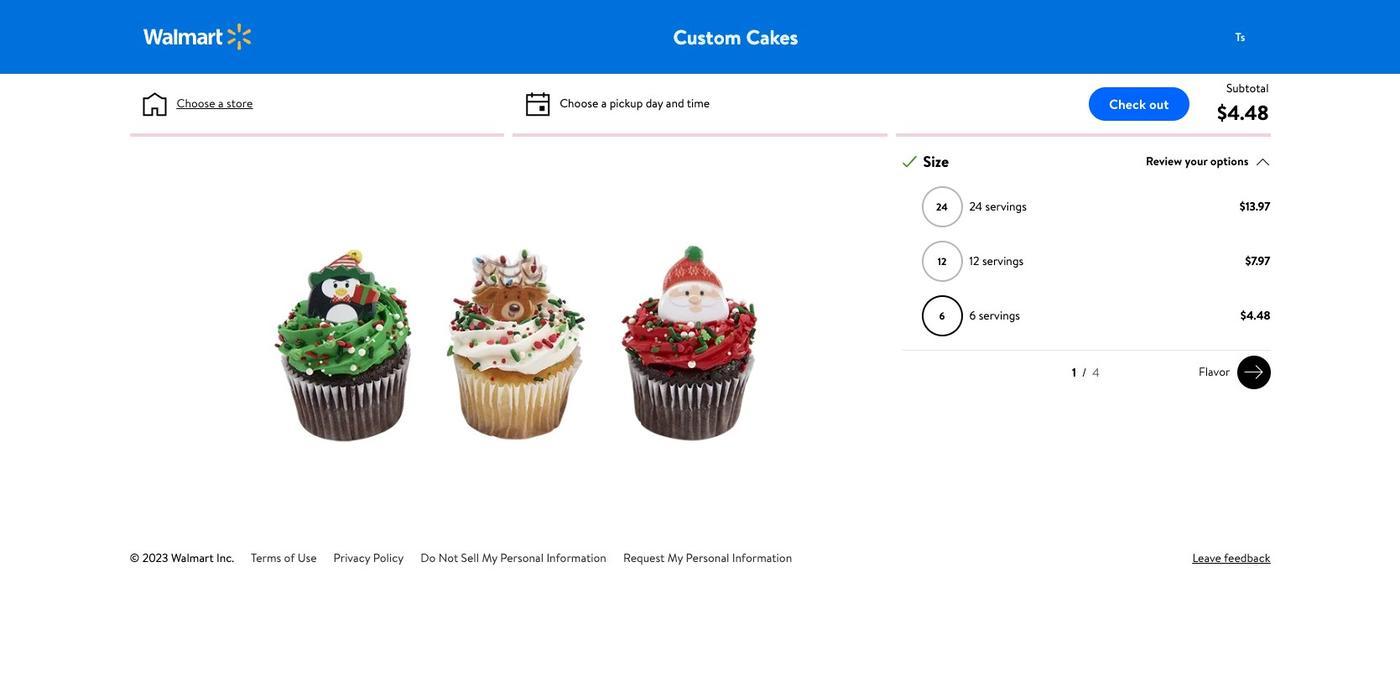 Task type: describe. For each thing, give the bounding box(es) containing it.
options
[[1211, 153, 1249, 170]]

check
[[1109, 94, 1146, 113]]

leave feedback
[[1193, 550, 1271, 566]]

review
[[1146, 153, 1182, 170]]

privacy
[[334, 550, 370, 566]]

choose a store
[[177, 95, 253, 112]]

servings for 12 servings
[[982, 253, 1024, 269]]

2 my from the left
[[668, 550, 683, 566]]

size
[[923, 151, 949, 172]]

subtotal $4.48
[[1218, 80, 1269, 127]]

choose a pickup day and time
[[560, 95, 710, 112]]

do
[[420, 550, 436, 566]]

back to walmart.com image
[[143, 23, 252, 50]]

12 for 12
[[938, 254, 947, 268]]

review your options element
[[1146, 153, 1249, 170]]

of
[[284, 550, 295, 566]]

custom cakes
[[673, 23, 798, 51]]

cakes
[[746, 23, 798, 51]]

4
[[1093, 364, 1100, 381]]

ts button
[[1224, 20, 1291, 54]]

24 for 24 servings
[[970, 198, 983, 215]]

1 personal from the left
[[500, 550, 544, 566]]

0 vertical spatial $4.48
[[1218, 98, 1269, 127]]

terms of use link
[[251, 550, 317, 566]]

1 my from the left
[[482, 550, 497, 566]]

feedback
[[1224, 550, 1271, 566]]

terms
[[251, 550, 281, 566]]

leave feedback button
[[1193, 550, 1271, 567]]

choose for choose a store
[[177, 95, 215, 112]]

check out
[[1109, 94, 1169, 113]]

ts
[[1235, 28, 1246, 45]]

review your options link
[[1146, 150, 1271, 173]]

flavor
[[1199, 363, 1230, 380]]

6 for 6
[[939, 308, 945, 323]]

6 for 6 servings
[[970, 307, 976, 324]]

pickup
[[610, 95, 643, 112]]

6 servings
[[970, 307, 1020, 324]]

$7.97
[[1246, 253, 1271, 269]]

servings for 6 servings
[[979, 307, 1020, 324]]

1 information from the left
[[547, 550, 607, 566]]

choose for choose a pickup day and time
[[560, 95, 599, 112]]

2023
[[142, 550, 168, 566]]

do not sell my personal information
[[420, 550, 607, 566]]

and
[[666, 95, 684, 112]]

request my personal information
[[623, 550, 792, 566]]

request
[[623, 550, 665, 566]]

custom
[[673, 23, 741, 51]]

out
[[1150, 94, 1169, 113]]

use
[[298, 550, 317, 566]]

© 2023 walmart inc.
[[130, 550, 234, 566]]

24 for 24
[[936, 199, 948, 214]]

not
[[439, 550, 458, 566]]



Task type: vqa. For each thing, say whether or not it's contained in the screenshot.
the My
yes



Task type: locate. For each thing, give the bounding box(es) containing it.
1 horizontal spatial 6
[[970, 307, 976, 324]]

up arrow image
[[1256, 154, 1271, 169]]

12 for 12 servings
[[970, 253, 980, 269]]

servings down 12 servings
[[979, 307, 1020, 324]]

inc.
[[217, 550, 234, 566]]

leave
[[1193, 550, 1222, 566]]

0 horizontal spatial 24
[[936, 199, 948, 214]]

1 vertical spatial $4.48
[[1241, 307, 1271, 324]]

1 horizontal spatial choose
[[560, 95, 599, 112]]

time
[[687, 95, 710, 112]]

$4.48 down subtotal
[[1218, 98, 1269, 127]]

0 horizontal spatial my
[[482, 550, 497, 566]]

0 horizontal spatial 12
[[938, 254, 947, 268]]

a for pickup
[[601, 95, 607, 112]]

personal
[[500, 550, 544, 566], [686, 550, 729, 566]]

policy
[[373, 550, 404, 566]]

1 horizontal spatial a
[[601, 95, 607, 112]]

my
[[482, 550, 497, 566], [668, 550, 683, 566]]

1 horizontal spatial 24
[[970, 198, 983, 215]]

request my personal information link
[[623, 550, 792, 566]]

your
[[1185, 153, 1208, 170]]

24 down size
[[936, 199, 948, 214]]

walmart
[[171, 550, 214, 566]]

2 vertical spatial servings
[[979, 307, 1020, 324]]

icon for continue arrow image
[[1244, 362, 1264, 383]]

1 horizontal spatial personal
[[686, 550, 729, 566]]

1 horizontal spatial 12
[[970, 253, 980, 269]]

1
[[1072, 364, 1077, 381]]

choose left store
[[177, 95, 215, 112]]

2 information from the left
[[732, 550, 792, 566]]

day
[[646, 95, 663, 112]]

a left pickup
[[601, 95, 607, 112]]

privacy policy link
[[334, 550, 404, 566]]

check out button
[[1089, 87, 1189, 120]]

$4.48
[[1218, 98, 1269, 127], [1241, 307, 1271, 324]]

my right sell
[[482, 550, 497, 566]]

0 horizontal spatial personal
[[500, 550, 544, 566]]

12
[[970, 253, 980, 269], [938, 254, 947, 268]]

0 horizontal spatial 6
[[939, 308, 945, 323]]

review your options
[[1146, 153, 1249, 170]]

personal right sell
[[500, 550, 544, 566]]

12 servings
[[970, 253, 1024, 269]]

my right request
[[668, 550, 683, 566]]

6
[[970, 307, 976, 324], [939, 308, 945, 323]]

0 horizontal spatial a
[[218, 95, 224, 112]]

24 up 12 servings
[[970, 198, 983, 215]]

choose left pickup
[[560, 95, 599, 112]]

store
[[227, 95, 253, 112]]

$4.48 down $7.97
[[1241, 307, 1271, 324]]

servings up 12 servings
[[985, 198, 1027, 215]]

flavor link
[[1192, 355, 1271, 389]]

24 servings
[[970, 198, 1027, 215]]

©
[[130, 550, 140, 566]]

0 horizontal spatial choose
[[177, 95, 215, 112]]

servings for 24 servings
[[985, 198, 1027, 215]]

$13.97
[[1240, 198, 1271, 215]]

choose
[[177, 95, 215, 112], [560, 95, 599, 112]]

sell
[[461, 550, 479, 566]]

24
[[970, 198, 983, 215], [936, 199, 948, 214]]

1 / 4
[[1072, 364, 1100, 381]]

2 personal from the left
[[686, 550, 729, 566]]

6 left 6 servings
[[939, 308, 945, 323]]

servings down 24 servings
[[982, 253, 1024, 269]]

ok image
[[902, 154, 918, 169]]

1 a from the left
[[218, 95, 224, 112]]

terms of use
[[251, 550, 317, 566]]

1 vertical spatial servings
[[982, 253, 1024, 269]]

0 horizontal spatial information
[[547, 550, 607, 566]]

1 choose from the left
[[177, 95, 215, 112]]

a
[[218, 95, 224, 112], [601, 95, 607, 112]]

servings
[[985, 198, 1027, 215], [982, 253, 1024, 269], [979, 307, 1020, 324]]

privacy policy
[[334, 550, 404, 566]]

personal right request
[[686, 550, 729, 566]]

/
[[1082, 364, 1087, 381]]

1 horizontal spatial information
[[732, 550, 792, 566]]

0 vertical spatial servings
[[985, 198, 1027, 215]]

choose a store link
[[177, 95, 253, 112]]

subtotal
[[1227, 80, 1269, 96]]

a left store
[[218, 95, 224, 112]]

do not sell my personal information link
[[420, 550, 607, 566]]

a for store
[[218, 95, 224, 112]]

12 up 6 servings
[[970, 253, 980, 269]]

2 choose from the left
[[560, 95, 599, 112]]

6 down 12 servings
[[970, 307, 976, 324]]

2 a from the left
[[601, 95, 607, 112]]

information
[[547, 550, 607, 566], [732, 550, 792, 566]]

12 left 12 servings
[[938, 254, 947, 268]]

1 horizontal spatial my
[[668, 550, 683, 566]]



